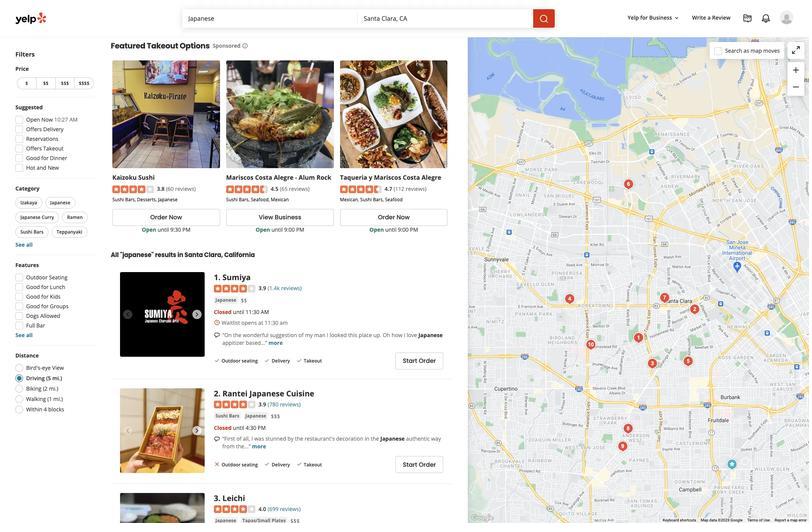 Task type: vqa. For each thing, say whether or not it's contained in the screenshot.


Task type: describe. For each thing, give the bounding box(es) containing it.
price
[[15, 65, 29, 72]]

mexican, sushi bars, seafood
[[340, 196, 403, 203]]

more link for i
[[252, 443, 266, 450]]

16 checkmark v2 image for '16 close v2' icon
[[264, 462, 270, 468]]

1 costa from the left
[[255, 173, 273, 182]]

review
[[713, 14, 731, 21]]

see for features
[[15, 332, 25, 339]]

now for taqueria
[[397, 213, 410, 222]]

error
[[800, 518, 808, 523]]

stunned
[[266, 435, 286, 443]]

yuki sushi image
[[681, 354, 697, 369]]

0 horizontal spatial 11:30
[[246, 308, 260, 316]]

2 outdoor seating from the top
[[222, 462, 258, 468]]

delivery for '16 close v2' icon
[[272, 462, 290, 468]]

mexican
[[271, 196, 289, 203]]

japanese up 4:30
[[246, 413, 267, 420]]

sushi bars link
[[214, 413, 241, 420]]

blocks
[[48, 406, 64, 413]]

notifications image
[[762, 14, 771, 23]]

seafood
[[385, 196, 403, 203]]

report a map error
[[776, 518, 808, 523]]

3.9 for rantei
[[259, 401, 266, 408]]

1 horizontal spatial i
[[327, 331, 329, 339]]

walking (1 mi.)
[[26, 396, 63, 403]]

allowed
[[40, 312, 60, 320]]

16 clock v2 image
[[214, 320, 220, 326]]

ramen
[[67, 214, 83, 221]]

2 horizontal spatial the
[[371, 435, 379, 443]]

all for features
[[26, 332, 33, 339]]

seating for '16 close v2' icon
[[242, 462, 258, 468]]

mariscos costa alegre - alum rock
[[226, 173, 332, 182]]

9:00 for now
[[398, 226, 409, 233]]

start order button
[[396, 457, 444, 473]]

©2023
[[719, 518, 730, 523]]

keyboard shortcuts
[[664, 518, 697, 523]]

1 vertical spatial sushi bars button
[[214, 413, 241, 420]]

closed for rantei japanese cuisine
[[214, 425, 232, 432]]

website
[[412, 15, 436, 24]]

takeout down my
[[304, 358, 322, 364]]

(1.4k reviews) link
[[268, 284, 302, 292]]

search image
[[540, 14, 549, 23]]

sumiya
[[223, 272, 251, 283]]

the..."
[[236, 443, 251, 450]]

1 horizontal spatial $$
[[241, 297, 247, 304]]

map for moves
[[751, 47, 763, 54]]

japanese left authentic at the right bottom
[[381, 435, 405, 443]]

more link for suggestion
[[269, 339, 283, 347]]

write a review
[[693, 14, 731, 21]]

sushi up 3.8 star rating image
[[138, 173, 155, 182]]

how
[[392, 331, 403, 339]]

category
[[15, 185, 40, 192]]

mi.) for biking (2 mi.)
[[49, 385, 58, 392]]

sushi down 4.7 star rating "image"
[[361, 196, 372, 203]]

offers takeout
[[26, 145, 64, 152]]

until up waitlist
[[233, 308, 245, 316]]

zoom in image
[[792, 65, 802, 75]]

1 vertical spatial $$$
[[271, 413, 280, 420]]

for for business
[[641, 14, 649, 21]]

16 info v2 image
[[242, 43, 248, 49]]

reviews) inside 'link'
[[281, 285, 302, 292]]

until for costa
[[272, 226, 283, 233]]

izakaya button
[[15, 197, 42, 209]]

waitlist opens at 11:30 am
[[222, 319, 288, 326]]

order now for sushi
[[150, 213, 182, 222]]

3 bars, from the left
[[373, 196, 384, 203]]

amakai japanese cuisine image
[[621, 177, 637, 192]]

for for kids
[[41, 293, 49, 300]]

yelp
[[628, 14, 640, 21]]

by
[[288, 435, 294, 443]]

view inside option group
[[52, 364, 64, 372]]

biking (2 mi.)
[[26, 385, 58, 392]]

japanese inside button
[[20, 214, 41, 221]]

(1
[[47, 396, 52, 403]]

2 costa from the left
[[403, 173, 420, 182]]

google image
[[470, 513, 496, 523]]

good for dinner
[[26, 154, 67, 162]]

mariscos costa alegre - alum rock link
[[226, 173, 332, 182]]

(2
[[43, 385, 48, 392]]

taqueria y mariscos costa alegre link
[[340, 173, 442, 182]]

map for error
[[791, 518, 799, 523]]

japanese curry
[[20, 214, 54, 221]]

"first
[[223, 435, 235, 443]]

leichi image
[[645, 356, 661, 372]]

kaizoku sushi link
[[112, 173, 155, 182]]

authentic way from the..."
[[223, 435, 442, 450]]

options
[[180, 40, 210, 51]]

suggested
[[15, 104, 43, 111]]

3.8 star rating image
[[112, 186, 154, 193]]

am for open now 10:27 am
[[70, 116, 78, 123]]

offers for offers delivery
[[26, 126, 42, 133]]

4
[[44, 406, 47, 413]]

open until 9:00 pm for now
[[370, 226, 419, 233]]

restaurant's
[[305, 435, 335, 443]]

reviews) right (112
[[406, 185, 427, 192]]

yelp for business button
[[625, 11, 684, 25]]

all "japanese" results in santa clara, california
[[111, 251, 255, 260]]

rantei japanese cuisine image
[[688, 302, 703, 317]]

"first of all, i was stunned by the restaurant's decoration in the japanese
[[223, 435, 405, 443]]

bar
[[36, 322, 45, 329]]

bars, for order
[[125, 196, 136, 203]]

featured takeout options
[[111, 40, 210, 51]]

opens
[[242, 319, 257, 326]]

projects image
[[744, 14, 753, 23]]

within 4 blocks
[[26, 406, 64, 413]]

good for lunch
[[26, 283, 65, 291]]

desserts,
[[137, 196, 157, 203]]

japanese down '(60' in the left top of the page
[[158, 196, 178, 203]]

santa
[[185, 251, 203, 260]]

$$$ button
[[55, 77, 74, 89]]

0 horizontal spatial sushi bars button
[[15, 226, 49, 238]]

reviews) down -
[[289, 185, 310, 192]]

the inside "on the wonderful suggestion of my man i looked this place up. oh how i love japanese appitizer based..." more
[[233, 331, 242, 339]]

expand map image
[[792, 45, 802, 55]]

use
[[764, 518, 771, 523]]

sushi bars, desserts, japanese
[[112, 196, 178, 203]]

1 vertical spatial 11:30
[[265, 319, 279, 326]]

(1.4k
[[268, 285, 280, 292]]

see all button for category
[[15, 241, 33, 248]]

sushi bars inside sushi bars link
[[216, 413, 240, 420]]

4.5 star rating image
[[226, 186, 268, 193]]

option group containing distance
[[13, 352, 96, 416]]

seating
[[49, 274, 68, 281]]

good for kids
[[26, 293, 61, 300]]

2
[[214, 388, 219, 399]]

for for groups
[[41, 303, 49, 310]]

start for start order link
[[403, 357, 418, 366]]

0 horizontal spatial sushi bars
[[20, 229, 44, 235]]

3.9 star rating image for rantei
[[214, 401, 256, 409]]

japanese up the "closed until 11:30 am"
[[216, 297, 237, 303]]

reviews) right (699
[[280, 506, 301, 513]]

mi.) for walking (1 mi.)
[[53, 396, 63, 403]]

good for good for lunch
[[26, 283, 40, 291]]

now for kaizoku
[[169, 213, 182, 222]]

of for terms
[[760, 518, 763, 523]]

(699 reviews)
[[268, 506, 301, 513]]

4 star rating image
[[214, 506, 256, 514]]

japanese up curry
[[50, 200, 70, 206]]

0 vertical spatial outdoor
[[26, 274, 48, 281]]

none field near
[[364, 14, 527, 23]]

a for write
[[708, 14, 712, 21]]

seating for 16 checkmark v2 image related to outdoor seating
[[242, 358, 258, 364]]

a for report
[[788, 518, 790, 523]]

. for 1
[[219, 272, 221, 283]]

1 outdoor seating from the top
[[222, 358, 258, 364]]

takeout up dinner
[[43, 145, 64, 152]]

good for groups
[[26, 303, 69, 310]]

outdoor for 16 checkmark v2 image related to outdoor seating
[[222, 358, 241, 364]]

delivery for 16 checkmark v2 image related to outdoor seating
[[272, 358, 290, 364]]

$$ button
[[36, 77, 55, 89]]

4.5 (65 reviews)
[[271, 185, 310, 192]]

next image for 1 . sumiya
[[193, 310, 202, 319]]

good for good for dinner
[[26, 154, 40, 162]]

"on the wonderful suggestion of my man i looked this place up. oh how i love japanese appitizer based..." more
[[223, 331, 443, 347]]

japanese curry button
[[15, 212, 59, 223]]

4:30
[[246, 425, 257, 432]]

4.7 (112 reviews)
[[385, 185, 427, 192]]

curry
[[42, 214, 54, 221]]

1 horizontal spatial in
[[365, 435, 370, 443]]

sumiya link
[[223, 272, 251, 283]]

group containing suggested
[[13, 104, 96, 174]]

business inside button
[[650, 14, 673, 21]]

cuisine
[[287, 388, 315, 399]]

16 speech v2 image for "on
[[214, 333, 220, 339]]

0 horizontal spatial japanese link
[[214, 296, 238, 304]]

previous image for 2
[[123, 426, 132, 435]]

good for good for groups
[[26, 303, 40, 310]]

1 vertical spatial japanese link
[[244, 413, 268, 420]]

featured
[[111, 40, 145, 51]]

y
[[369, 173, 373, 182]]

open down suggested
[[26, 116, 40, 123]]

mi.) for driving (5 mi.)
[[52, 375, 62, 382]]

sushi down 4.5 star rating image
[[226, 196, 238, 203]]

more inside "on the wonderful suggestion of my man i looked this place up. oh how i love japanese appitizer based..." more
[[269, 339, 283, 347]]

maria w. image
[[781, 10, 795, 24]]

am
[[280, 319, 288, 326]]

takeout down the "first of all, i was stunned by the restaurant's decoration in the japanese
[[304, 462, 322, 468]]

(112
[[394, 185, 405, 192]]

(1.4k reviews)
[[268, 285, 302, 292]]

closed until 11:30 am
[[214, 308, 269, 316]]



Task type: locate. For each thing, give the bounding box(es) containing it.
i left "love"
[[404, 331, 406, 339]]

1 good from the top
[[26, 154, 40, 162]]

1 vertical spatial seating
[[242, 462, 258, 468]]

0 vertical spatial more
[[269, 339, 283, 347]]

la casa mia image
[[584, 337, 599, 353]]

outdoor
[[26, 274, 48, 281], [222, 358, 241, 364], [222, 462, 241, 468]]

1 all from the top
[[26, 241, 33, 248]]

price group
[[15, 65, 96, 91]]

0 vertical spatial view
[[396, 15, 410, 24]]

2 previous image from the top
[[123, 426, 132, 435]]

2 vertical spatial .
[[219, 493, 221, 504]]

2 start order from the top
[[403, 461, 436, 469]]

1 vertical spatial 3.9
[[259, 401, 266, 408]]

1 next image from the top
[[193, 310, 202, 319]]

closed up 16 clock v2 image on the left bottom of the page
[[214, 308, 232, 316]]

0 vertical spatial slideshow element
[[120, 272, 205, 357]]

0 horizontal spatial mariscos
[[226, 173, 254, 182]]

0 horizontal spatial in
[[178, 251, 183, 260]]

1 3.9 link from the top
[[259, 284, 266, 292]]

2 good from the top
[[26, 283, 40, 291]]

0 vertical spatial sushi bars
[[20, 229, 44, 235]]

for inside button
[[641, 14, 649, 21]]

open now 10:27 am
[[26, 116, 78, 123]]

1 open until 9:00 pm from the left
[[256, 226, 305, 233]]

tanto japanese restaurant image
[[563, 292, 578, 307]]

bird's-eye view
[[26, 364, 64, 372]]

1 3.9 star rating image from the top
[[214, 285, 256, 293]]

of left use
[[760, 518, 763, 523]]

suggestion
[[270, 331, 297, 339]]

3.9 link down 2 . rantei japanese cuisine
[[259, 400, 266, 409]]

japanese up (780
[[250, 388, 285, 399]]

kaizoku sushi
[[112, 173, 155, 182]]

sushirrito image
[[725, 457, 740, 473]]

pm for taqueria y mariscos costa alegre
[[410, 226, 419, 233]]

open for kaizoku
[[142, 226, 156, 233]]

love
[[407, 331, 418, 339]]

pm for mariscos costa alegre - alum rock
[[297, 226, 305, 233]]

japanese link
[[214, 296, 238, 304], [244, 413, 268, 420]]

open until 9:00 pm for business
[[256, 226, 305, 233]]

wonderful
[[243, 331, 269, 339]]

11:30
[[246, 308, 260, 316], [265, 319, 279, 326]]

as
[[744, 47, 750, 54]]

9:00 down seafood
[[398, 226, 409, 233]]

0 vertical spatial 16 speech v2 image
[[214, 333, 220, 339]]

see
[[15, 241, 25, 248], [15, 332, 25, 339]]

good
[[26, 154, 40, 162], [26, 283, 40, 291], [26, 293, 40, 300], [26, 303, 40, 310]]

"japanese"
[[120, 251, 154, 260]]

1 vertical spatial slideshow element
[[120, 388, 205, 473]]

bars, for view
[[239, 196, 250, 203]]

3.9 link for sumiya
[[259, 284, 266, 292]]

1 vertical spatial in
[[365, 435, 370, 443]]

a right 'write'
[[708, 14, 712, 21]]

reviews) right '(60' in the left top of the page
[[175, 185, 196, 192]]

1 bars, from the left
[[125, 196, 136, 203]]

16 checkmark v2 image down was
[[264, 462, 270, 468]]

now up 9:30 on the left top of the page
[[169, 213, 182, 222]]

0 vertical spatial delivery
[[43, 126, 64, 133]]

1 vertical spatial more link
[[252, 443, 266, 450]]

0 vertical spatial 3.9 link
[[259, 284, 266, 292]]

japanese inside "on the wonderful suggestion of my man i looked this place up. oh how i love japanese appitizer based..." more
[[419, 331, 443, 339]]

16 checkmark v2 image
[[214, 358, 220, 364], [296, 462, 303, 468]]

0 vertical spatial sushi bars button
[[15, 226, 49, 238]]

good for good for kids
[[26, 293, 40, 300]]

None field
[[189, 14, 352, 23], [364, 14, 527, 23]]

looked
[[330, 331, 347, 339]]

seating down the..."
[[242, 462, 258, 468]]

1 vertical spatial 16 checkmark v2 image
[[296, 462, 303, 468]]

1 see all from the top
[[15, 241, 33, 248]]

see all for features
[[15, 332, 33, 339]]

1 offers from the top
[[26, 126, 42, 133]]

order now link for sushi
[[112, 209, 220, 226]]

sumiya image
[[120, 272, 205, 357]]

order now down seafood
[[378, 213, 410, 222]]

delivery down the stunned at bottom
[[272, 462, 290, 468]]

1 horizontal spatial costa
[[403, 173, 420, 182]]

1 horizontal spatial none field
[[364, 14, 527, 23]]

group containing features
[[13, 262, 96, 339]]

open until 9:30 pm
[[142, 226, 191, 233]]

view for view website
[[396, 15, 410, 24]]

2 see all button from the top
[[15, 332, 33, 339]]

udon mugizo - san jose image
[[621, 421, 636, 437]]

start order for start order link
[[403, 357, 436, 366]]

0 vertical spatial .
[[219, 272, 221, 283]]

0 horizontal spatial $$
[[43, 80, 49, 87]]

16 checkmark v2 image
[[264, 358, 270, 364], [296, 358, 303, 364], [264, 462, 270, 468]]

group containing category
[[14, 185, 96, 249]]

mariscos up 4.7 on the left of the page
[[374, 173, 402, 182]]

2 next image from the top
[[193, 426, 202, 435]]

good down 'good for lunch'
[[26, 293, 40, 300]]

0 vertical spatial 11:30
[[246, 308, 260, 316]]

2 see all from the top
[[15, 332, 33, 339]]

good up hot
[[26, 154, 40, 162]]

3.9 link for rantei
[[259, 400, 266, 409]]

16 speech v2 image left "first
[[214, 436, 220, 443]]

outdoor right '16 close v2' icon
[[222, 462, 241, 468]]

of for "first
[[237, 435, 242, 443]]

0 vertical spatial japanese link
[[214, 296, 238, 304]]

offers for offers takeout
[[26, 145, 42, 152]]

2 order now from the left
[[378, 213, 410, 222]]

more link down suggestion
[[269, 339, 283, 347]]

closed up "first
[[214, 425, 232, 432]]

1 vertical spatial see
[[15, 332, 25, 339]]

3.9 star rating image
[[214, 285, 256, 293], [214, 401, 256, 409]]

user actions element
[[622, 10, 805, 57]]

rantei japanese cuisine image
[[120, 388, 205, 473]]

open until 9:00 pm down seafood
[[370, 226, 419, 233]]

0 horizontal spatial more
[[252, 443, 266, 450]]

0 vertical spatial seating
[[242, 358, 258, 364]]

outdoor down appitizer
[[222, 358, 241, 364]]

open for taqueria
[[370, 226, 384, 233]]

am for closed until 11:30 am
[[261, 308, 269, 316]]

16 close v2 image
[[214, 462, 220, 468]]

see all button up features
[[15, 241, 33, 248]]

16 checkmark v2 image down suggestion
[[296, 358, 303, 364]]

previous image
[[123, 310, 132, 319], [123, 426, 132, 435]]

1 3.9 from the top
[[259, 285, 266, 292]]

0 vertical spatial next image
[[193, 310, 202, 319]]

mi.) right (1
[[53, 396, 63, 403]]

next image left "first
[[193, 426, 202, 435]]

am up at
[[261, 308, 269, 316]]

the
[[233, 331, 242, 339], [295, 435, 304, 443], [371, 435, 379, 443]]

previous image for 1
[[123, 310, 132, 319]]

start order link
[[396, 353, 444, 370]]

alegre up 4.7 (112 reviews)
[[422, 173, 442, 182]]

2 mariscos from the left
[[374, 173, 402, 182]]

all
[[111, 251, 119, 260]]

bars up closed until 4:30 pm
[[229, 413, 240, 420]]

1 horizontal spatial order now link
[[340, 209, 448, 226]]

2 seating from the top
[[242, 462, 258, 468]]

authentic
[[407, 435, 430, 443]]

all down full at the left bottom of page
[[26, 332, 33, 339]]

see for category
[[15, 241, 25, 248]]

i
[[327, 331, 329, 339], [404, 331, 406, 339], [252, 435, 253, 443]]

1 vertical spatial outdoor seating
[[222, 462, 258, 468]]

report a map error link
[[776, 518, 808, 523]]

2 horizontal spatial bars,
[[373, 196, 384, 203]]

a
[[708, 14, 712, 21], [788, 518, 790, 523]]

sushi bars up closed until 4:30 pm
[[216, 413, 240, 420]]

2 all from the top
[[26, 332, 33, 339]]

1 seating from the top
[[242, 358, 258, 364]]

0 horizontal spatial costa
[[255, 173, 273, 182]]

1 horizontal spatial am
[[261, 308, 269, 316]]

2 start from the top
[[403, 461, 418, 469]]

0 vertical spatial map
[[751, 47, 763, 54]]

16 speech v2 image for "first
[[214, 436, 220, 443]]

start inside button
[[403, 461, 418, 469]]

view for view business
[[259, 213, 273, 222]]

3.9 star rating image for sumiya
[[214, 285, 256, 293]]

results
[[155, 251, 176, 260]]

option group
[[13, 352, 96, 416]]

1 vertical spatial japanese button
[[214, 296, 238, 304]]

11:30 right at
[[265, 319, 279, 326]]

sushi inside sushi bars link
[[216, 413, 228, 420]]

1 vertical spatial 3.9 star rating image
[[214, 401, 256, 409]]

outdoor for '16 close v2' icon
[[222, 462, 241, 468]]

all up features
[[26, 241, 33, 248]]

map left error at the right bottom
[[791, 518, 799, 523]]

1 horizontal spatial more link
[[269, 339, 283, 347]]

1
[[214, 272, 219, 283]]

0 vertical spatial $$
[[43, 80, 49, 87]]

9:00 for business
[[284, 226, 295, 233]]

see all button
[[15, 241, 33, 248], [15, 332, 33, 339]]

dinner
[[50, 154, 67, 162]]

business
[[650, 14, 673, 21], [275, 213, 302, 222]]

and
[[37, 164, 46, 171]]

teppanyaki button
[[52, 226, 87, 238]]

2 3.9 star rating image from the top
[[214, 401, 256, 409]]

at
[[259, 319, 263, 326]]

bars for the sushi bars button to the left
[[34, 229, 44, 235]]

outdoor up 'good for lunch'
[[26, 274, 48, 281]]

for for lunch
[[41, 283, 49, 291]]

slideshow element for 2
[[120, 388, 205, 473]]

2 horizontal spatial now
[[397, 213, 410, 222]]

a right report
[[788, 518, 790, 523]]

japanese link up 4:30
[[244, 413, 268, 420]]

more down suggestion
[[269, 339, 283, 347]]

1 horizontal spatial sushi bars
[[216, 413, 240, 420]]

mi.)
[[52, 375, 62, 382], [49, 385, 58, 392], [53, 396, 63, 403]]

oh
[[383, 331, 391, 339]]

1 horizontal spatial map
[[791, 518, 799, 523]]

taqueria y mariscos costa alegre
[[340, 173, 442, 182]]

open left 9:30 on the left top of the page
[[142, 226, 156, 233]]

1 vertical spatial am
[[261, 308, 269, 316]]

start down "love"
[[403, 357, 418, 366]]

0 vertical spatial bars
[[34, 229, 44, 235]]

1 mariscos from the left
[[226, 173, 254, 182]]

. left rantei
[[219, 388, 221, 399]]

1 horizontal spatial mariscos
[[374, 173, 402, 182]]

mariscos
[[226, 173, 254, 182], [374, 173, 402, 182]]

dogs
[[26, 312, 39, 320]]

sushi bars button down japanese curry button
[[15, 226, 49, 238]]

filters
[[15, 50, 35, 59]]

japanese right "love"
[[419, 331, 443, 339]]

now down seafood
[[397, 213, 410, 222]]

1 vertical spatial see all
[[15, 332, 33, 339]]

3.9 for sumiya
[[259, 285, 266, 292]]

bars down japanese curry button
[[34, 229, 44, 235]]

0 horizontal spatial am
[[70, 116, 78, 123]]

3.9 left (780
[[259, 401, 266, 408]]

None search field
[[182, 9, 557, 28]]

$$ left $$$ button
[[43, 80, 49, 87]]

1 start order from the top
[[403, 357, 436, 366]]

view right eye
[[52, 364, 64, 372]]

alum
[[299, 173, 315, 182]]

Near text field
[[364, 14, 527, 23]]

see up features
[[15, 241, 25, 248]]

1 vertical spatial delivery
[[272, 358, 290, 364]]

mi.) right (5
[[52, 375, 62, 382]]

2 see from the top
[[15, 332, 25, 339]]

bars, down 3.8 star rating image
[[125, 196, 136, 203]]

open down view business
[[256, 226, 270, 233]]

seafood,
[[251, 196, 270, 203]]

0 vertical spatial of
[[299, 331, 304, 339]]

group
[[788, 62, 805, 96], [13, 104, 96, 174], [14, 185, 96, 249], [13, 262, 96, 339]]

slideshow element for 1
[[120, 272, 205, 357]]

now inside 'group'
[[41, 116, 53, 123]]

0 horizontal spatial 16 checkmark v2 image
[[214, 358, 220, 364]]

3.9 link left (1.4k
[[259, 284, 266, 292]]

1 previous image from the top
[[123, 310, 132, 319]]

see all button for features
[[15, 332, 33, 339]]

16 checkmark v2 image for outdoor seating
[[214, 358, 220, 364]]

$$$ down (780
[[271, 413, 280, 420]]

$
[[25, 80, 28, 87]]

1 horizontal spatial 9:00
[[398, 226, 409, 233]]

until left 4:30
[[233, 425, 245, 432]]

0 vertical spatial previous image
[[123, 310, 132, 319]]

seating down based..."
[[242, 358, 258, 364]]

1 vertical spatial map
[[791, 518, 799, 523]]

1 horizontal spatial bars,
[[239, 196, 250, 203]]

2 none field from the left
[[364, 14, 527, 23]]

view website link
[[388, 11, 444, 28]]

2 order now link from the left
[[340, 209, 448, 226]]

0 horizontal spatial of
[[237, 435, 242, 443]]

next image
[[193, 310, 202, 319], [193, 426, 202, 435]]

2 slideshow element from the top
[[120, 388, 205, 473]]

the right by
[[295, 435, 304, 443]]

takeout left options
[[147, 40, 178, 51]]

for for dinner
[[41, 154, 49, 162]]

start for start order button
[[403, 461, 418, 469]]

4.7 star rating image
[[340, 186, 382, 193]]

open until 9:00 pm down view business
[[256, 226, 305, 233]]

$$$ inside button
[[61, 80, 69, 87]]

1 vertical spatial 16 speech v2 image
[[214, 436, 220, 443]]

2 bars, from the left
[[239, 196, 250, 203]]

1 alegre from the left
[[274, 173, 294, 182]]

$ button
[[17, 77, 36, 89]]

until left 9:30 on the left top of the page
[[158, 226, 169, 233]]

2 . from the top
[[219, 388, 221, 399]]

16 chevron down v2 image
[[674, 15, 681, 21]]

start order inside button
[[403, 461, 436, 469]]

9:30
[[170, 226, 181, 233]]

outdoor seating
[[26, 274, 68, 281]]

2 vertical spatial outdoor
[[222, 462, 241, 468]]

"on
[[223, 331, 232, 339]]

0 horizontal spatial bars,
[[125, 196, 136, 203]]

reviews) right (1.4k
[[281, 285, 302, 292]]

1 order now link from the left
[[112, 209, 220, 226]]

2 offers from the top
[[26, 145, 42, 152]]

$$$$ button
[[74, 77, 94, 89]]

of inside "on the wonderful suggestion of my man i looked this place up. oh how i love japanese appitizer based..." more
[[299, 331, 304, 339]]

sumiya image
[[631, 330, 647, 346]]

map
[[702, 518, 709, 523]]

until down view business
[[272, 226, 283, 233]]

view inside "link"
[[396, 15, 410, 24]]

dogs allowed
[[26, 312, 60, 320]]

11:30 up waitlist opens at 11:30 am
[[246, 308, 260, 316]]

2 horizontal spatial japanese button
[[244, 413, 268, 420]]

2 horizontal spatial i
[[404, 331, 406, 339]]

4.0 link
[[259, 505, 266, 513]]

1 horizontal spatial view
[[259, 213, 273, 222]]

1 horizontal spatial order now
[[378, 213, 410, 222]]

place
[[359, 331, 372, 339]]

yelp for business
[[628, 14, 673, 21]]

zoom out image
[[792, 83, 802, 92]]

16 checkmark v2 image up 2
[[214, 358, 220, 364]]

see up distance
[[15, 332, 25, 339]]

biking
[[26, 385, 42, 392]]

order now up open until 9:30 pm
[[150, 213, 182, 222]]

0 horizontal spatial the
[[233, 331, 242, 339]]

open for mariscos
[[256, 226, 270, 233]]

(5
[[46, 375, 51, 382]]

bars inside 'group'
[[34, 229, 44, 235]]

1 horizontal spatial of
[[299, 331, 304, 339]]

2 vertical spatial delivery
[[272, 462, 290, 468]]

bars,
[[125, 196, 136, 203], [239, 196, 250, 203], [373, 196, 384, 203]]

0 vertical spatial see
[[15, 241, 25, 248]]

groups
[[50, 303, 69, 310]]

more
[[269, 339, 283, 347], [252, 443, 266, 450]]

0 vertical spatial more link
[[269, 339, 283, 347]]

2 9:00 from the left
[[398, 226, 409, 233]]

2 horizontal spatial view
[[396, 15, 410, 24]]

1 horizontal spatial japanese link
[[244, 413, 268, 420]]

$$$$
[[79, 80, 89, 87]]

rice junky image
[[658, 290, 673, 306]]

dan izakaya restaurant image
[[616, 439, 631, 454]]

2 alegre from the left
[[422, 173, 442, 182]]

new
[[48, 164, 59, 171]]

bird's-
[[26, 364, 42, 372]]

bars inside sushi bars link
[[229, 413, 240, 420]]

4 good from the top
[[26, 303, 40, 310]]

2 vertical spatial of
[[760, 518, 763, 523]]

3.9 star rating image down sumiya link
[[214, 285, 256, 293]]

based..."
[[246, 339, 267, 347]]

1 16 speech v2 image from the top
[[214, 333, 220, 339]]

outdoor seating down appitizer
[[222, 358, 258, 364]]

2 open until 9:00 pm from the left
[[370, 226, 419, 233]]

see all for category
[[15, 241, 33, 248]]

closed for sumiya
[[214, 308, 232, 316]]

3.9 left (1.4k
[[259, 285, 266, 292]]

0 horizontal spatial order now
[[150, 213, 182, 222]]

shortcuts
[[681, 518, 697, 523]]

1 vertical spatial mi.)
[[49, 385, 58, 392]]

16 speech v2 image
[[214, 333, 220, 339], [214, 436, 220, 443]]

more down was
[[252, 443, 266, 450]]

none field find
[[189, 14, 352, 23]]

all for category
[[26, 241, 33, 248]]

0 horizontal spatial bars
[[34, 229, 44, 235]]

view business link
[[226, 209, 334, 226]]

start down authentic at the right bottom
[[403, 461, 418, 469]]

1 horizontal spatial sushi bars button
[[214, 413, 241, 420]]

moves
[[764, 47, 781, 54]]

google
[[731, 518, 744, 523]]

. for 2
[[219, 388, 221, 399]]

izakaya
[[20, 200, 37, 206]]

0 vertical spatial japanese button
[[45, 197, 75, 209]]

pm for kaizoku sushi
[[183, 226, 191, 233]]

1 horizontal spatial $$$
[[271, 413, 280, 420]]

business left 16 chevron down v2 icon
[[650, 14, 673, 21]]

next image for 2 . rantei japanese cuisine
[[193, 426, 202, 435]]

3.9 star rating image down rantei
[[214, 401, 256, 409]]

open down mexican, sushi bars, seafood
[[370, 226, 384, 233]]

3 . from the top
[[219, 493, 221, 504]]

for down good for kids
[[41, 303, 49, 310]]

start order for start order button
[[403, 461, 436, 469]]

view down seafood,
[[259, 213, 273, 222]]

1 vertical spatial next image
[[193, 426, 202, 435]]

slideshow element
[[120, 272, 205, 357], [120, 388, 205, 473]]

japanese button up 4:30
[[244, 413, 268, 420]]

0 horizontal spatial business
[[275, 213, 302, 222]]

1 closed from the top
[[214, 308, 232, 316]]

outdoor seating down the..."
[[222, 462, 258, 468]]

bars for the sushi bars button to the bottom
[[229, 413, 240, 420]]

full
[[26, 322, 35, 329]]

1 order now from the left
[[150, 213, 182, 222]]

2 closed from the top
[[214, 425, 232, 432]]

0 horizontal spatial none field
[[189, 14, 352, 23]]

of left "all,"
[[237, 435, 242, 443]]

until for sushi
[[158, 226, 169, 233]]

16 checkmark v2 image down the "first of all, i was stunned by the restaurant's decoration in the japanese
[[296, 462, 303, 468]]

1 vertical spatial .
[[219, 388, 221, 399]]

sushi bars button up closed until 4:30 pm
[[214, 413, 241, 420]]

$$ up the "closed until 11:30 am"
[[241, 297, 247, 304]]

map
[[751, 47, 763, 54], [791, 518, 799, 523]]

keyboard
[[664, 518, 680, 523]]

appitizer
[[223, 339, 245, 347]]

rantei
[[223, 388, 248, 399]]

data
[[710, 518, 718, 523]]

1 horizontal spatial now
[[169, 213, 182, 222]]

1 none field from the left
[[189, 14, 352, 23]]

1 horizontal spatial the
[[295, 435, 304, 443]]

sushi down 3.8 star rating image
[[112, 196, 124, 203]]

search as map moves
[[726, 47, 781, 54]]

rock
[[317, 173, 332, 182]]

costa up 4.5
[[255, 173, 273, 182]]

2 3.9 link from the top
[[259, 400, 266, 409]]

sushi inside 'group'
[[20, 229, 32, 235]]

4.7
[[385, 185, 393, 192]]

1 horizontal spatial open until 9:00 pm
[[370, 226, 419, 233]]

reviews) down cuisine
[[280, 401, 301, 408]]

1 see all button from the top
[[15, 241, 33, 248]]

16 checkmark v2 image for 16 checkmark v2 image related to outdoor seating
[[264, 358, 270, 364]]

see all button down full at the left bottom of page
[[15, 332, 33, 339]]

2 3.9 from the top
[[259, 401, 266, 408]]

am inside 'group'
[[70, 116, 78, 123]]

0 vertical spatial see all button
[[15, 241, 33, 248]]

3 good from the top
[[26, 293, 40, 300]]

1 . sumiya
[[214, 272, 251, 283]]

1 vertical spatial start order
[[403, 461, 436, 469]]

16 checkmark v2 image for takeout
[[296, 462, 303, 468]]

1 horizontal spatial a
[[788, 518, 790, 523]]

2 16 speech v2 image from the top
[[214, 436, 220, 443]]

japanese button up the "closed until 11:30 am"
[[214, 296, 238, 304]]

for up good for kids
[[41, 283, 49, 291]]

teppanyaki
[[57, 229, 82, 235]]

1 start from the top
[[403, 357, 418, 366]]

1 slideshow element from the top
[[120, 272, 205, 357]]

Find text field
[[189, 14, 352, 23]]

order inside button
[[419, 461, 436, 469]]

order now link for y
[[340, 209, 448, 226]]

10:27
[[54, 116, 68, 123]]

costa up 4.7 (112 reviews)
[[403, 173, 420, 182]]

business down mexican
[[275, 213, 302, 222]]

all
[[26, 241, 33, 248], [26, 332, 33, 339]]

1 . from the top
[[219, 272, 221, 283]]

(780 reviews)
[[268, 401, 301, 408]]

order now link down seafood
[[340, 209, 448, 226]]

order now for y
[[378, 213, 410, 222]]

3
[[214, 493, 219, 504]]

offers up reservations
[[26, 126, 42, 133]]

2 horizontal spatial of
[[760, 518, 763, 523]]

1 vertical spatial all
[[26, 332, 33, 339]]

1 horizontal spatial japanese button
[[214, 296, 238, 304]]

map region
[[399, 0, 810, 523]]

0 horizontal spatial i
[[252, 435, 253, 443]]

now
[[41, 116, 53, 123], [169, 213, 182, 222], [397, 213, 410, 222]]

in
[[178, 251, 183, 260], [365, 435, 370, 443]]

1 vertical spatial previous image
[[123, 426, 132, 435]]

1 vertical spatial closed
[[214, 425, 232, 432]]

1 9:00 from the left
[[284, 226, 295, 233]]

until for y
[[386, 226, 397, 233]]

1 vertical spatial $$
[[241, 297, 247, 304]]

1 horizontal spatial business
[[650, 14, 673, 21]]

1 see from the top
[[15, 241, 25, 248]]

$$ inside button
[[43, 80, 49, 87]]

1 horizontal spatial 16 checkmark v2 image
[[296, 462, 303, 468]]

terms of use link
[[748, 518, 771, 523]]

2 vertical spatial japanese button
[[244, 413, 268, 420]]



